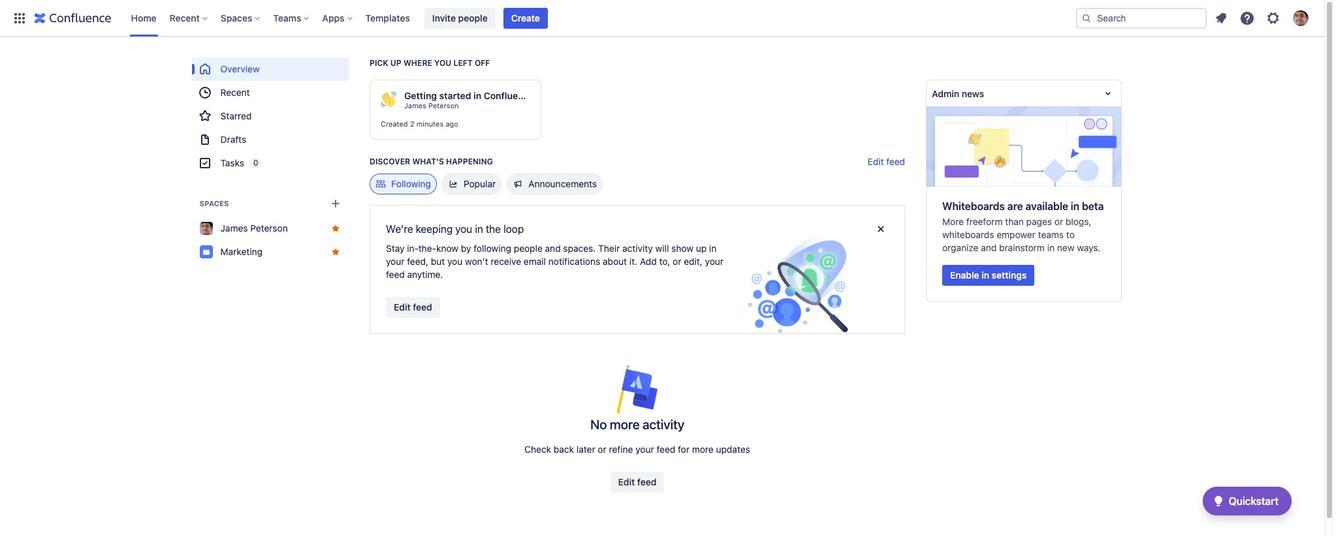 Task type: vqa. For each thing, say whether or not it's contained in the screenshot.
Premium icon in the top of the page List
no



Task type: locate. For each thing, give the bounding box(es) containing it.
recent up starred
[[221, 87, 250, 98]]

and inside whiteboards are available in beta more freeform than pages or blogs, whiteboards empower teams to organize and brainstorm in new ways.
[[981, 242, 997, 253]]

drafts link
[[192, 128, 349, 152]]

getting
[[404, 90, 437, 101]]

spaces down tasks
[[200, 199, 229, 208]]

1 vertical spatial james
[[221, 223, 248, 234]]

to,
[[659, 256, 670, 267]]

0 vertical spatial edit
[[868, 156, 884, 167]]

notification icon image
[[1213, 10, 1229, 26]]

you down the know
[[447, 256, 463, 267]]

peterson inside getting started in confluence james peterson
[[428, 101, 459, 110]]

in right enable
[[982, 270, 989, 281]]

activity inside stay in-the-know by following people and spaces. their activity will show up in your feed, but you won't receive email notifications about it. add to, or edit, your feed anytime.
[[622, 243, 653, 254]]

teams button
[[269, 8, 314, 28]]

admin news
[[932, 88, 984, 99]]

people right the invite
[[458, 12, 488, 23]]

beta
[[1082, 200, 1104, 212]]

0 vertical spatial edit feed
[[868, 156, 905, 167]]

or right 'to,'
[[673, 256, 681, 267]]

recent
[[170, 12, 200, 23], [221, 87, 250, 98]]

enable in settings link
[[942, 265, 1035, 286]]

organize
[[942, 242, 979, 253]]

pages
[[1026, 216, 1052, 227]]

0 vertical spatial spaces
[[221, 12, 252, 23]]

settings
[[992, 270, 1027, 281]]

0 vertical spatial more
[[610, 417, 640, 432]]

more up refine
[[610, 417, 640, 432]]

announcements
[[529, 178, 597, 189]]

:wave: image
[[381, 91, 396, 107], [381, 91, 396, 107]]

0 horizontal spatial and
[[545, 243, 561, 254]]

0 horizontal spatial people
[[458, 12, 488, 23]]

or
[[1055, 216, 1063, 227], [673, 256, 681, 267], [598, 444, 607, 455]]

1 horizontal spatial people
[[514, 243, 543, 254]]

and up email
[[545, 243, 561, 254]]

whiteboards are available in beta more freeform than pages or blogs, whiteboards empower teams to organize and brainstorm in new ways.
[[942, 200, 1104, 253]]

by
[[461, 243, 471, 254]]

1 vertical spatial peterson
[[251, 223, 288, 234]]

0 vertical spatial up
[[390, 58, 401, 68]]

or up teams
[[1055, 216, 1063, 227]]

discover what's happening
[[370, 157, 493, 167]]

discover
[[370, 157, 410, 167]]

drafts
[[221, 134, 247, 145]]

1 vertical spatial up
[[696, 243, 707, 254]]

1 horizontal spatial and
[[981, 242, 997, 253]]

peterson
[[428, 101, 459, 110], [251, 223, 288, 234]]

1 vertical spatial spaces
[[200, 199, 229, 208]]

1 vertical spatial edit
[[394, 302, 411, 313]]

what's
[[412, 157, 444, 167]]

templates link
[[362, 8, 414, 28]]

1 vertical spatial edit feed
[[394, 302, 432, 313]]

close message box image
[[873, 221, 889, 237]]

your down stay
[[386, 256, 405, 267]]

blogs,
[[1066, 216, 1092, 227]]

peterson up ago
[[428, 101, 459, 110]]

2 vertical spatial edit feed button
[[610, 472, 664, 493]]

recent right home at the left of page
[[170, 12, 200, 23]]

or right later
[[598, 444, 607, 455]]

where
[[404, 58, 432, 68]]

0 vertical spatial james peterson link
[[404, 101, 459, 110]]

add
[[640, 256, 657, 267]]

help icon image
[[1240, 10, 1255, 26]]

stay
[[386, 243, 405, 254]]

popular
[[464, 178, 496, 189]]

receive
[[491, 256, 521, 267]]

pick
[[370, 58, 388, 68]]

your right refine
[[636, 444, 654, 455]]

1 vertical spatial james peterson link
[[192, 217, 349, 240]]

in
[[474, 90, 481, 101], [1071, 200, 1080, 212], [475, 223, 483, 235], [1047, 242, 1055, 253], [709, 243, 717, 254], [982, 270, 989, 281]]

spaces
[[221, 12, 252, 23], [200, 199, 229, 208]]

freeform
[[966, 216, 1003, 227]]

you
[[434, 58, 452, 68], [455, 223, 472, 235], [447, 256, 463, 267]]

feed,
[[407, 256, 428, 267]]

activity up it.
[[622, 243, 653, 254]]

1 horizontal spatial james
[[404, 101, 426, 110]]

james up marketing
[[221, 223, 248, 234]]

james up 2
[[404, 101, 426, 110]]

will
[[655, 243, 669, 254]]

1 horizontal spatial more
[[692, 444, 714, 455]]

in inside enable in settings link
[[982, 270, 989, 281]]

1 horizontal spatial edit feed button
[[610, 472, 664, 493]]

1 horizontal spatial edit feed
[[618, 477, 657, 488]]

feed inside stay in-the-know by following people and spaces. their activity will show up in your feed, but you won't receive email notifications about it. add to, or edit, your feed anytime.
[[386, 269, 405, 280]]

0 vertical spatial people
[[458, 12, 488, 23]]

1 vertical spatial activity
[[643, 417, 684, 432]]

announcements button
[[507, 174, 603, 195]]

1 horizontal spatial james peterson link
[[404, 101, 459, 110]]

spaces inside spaces popup button
[[221, 12, 252, 23]]

0 vertical spatial recent
[[170, 12, 200, 23]]

up right pick
[[390, 58, 401, 68]]

0 horizontal spatial peterson
[[251, 223, 288, 234]]

0 vertical spatial activity
[[622, 243, 653, 254]]

spaces right 'recent' popup button
[[221, 12, 252, 23]]

about
[[603, 256, 627, 267]]

james peterson link up marketing
[[192, 217, 349, 240]]

and
[[981, 242, 997, 253], [545, 243, 561, 254]]

stay in-the-know by following people and spaces. their activity will show up in your feed, but you won't receive email notifications about it. add to, or edit, your feed anytime.
[[386, 243, 724, 280]]

edit feed button
[[868, 155, 905, 169], [386, 297, 440, 318], [610, 472, 664, 493]]

it.
[[630, 256, 638, 267]]

or inside whiteboards are available in beta more freeform than pages or blogs, whiteboards empower teams to organize and brainstorm in new ways.
[[1055, 216, 1063, 227]]

popular button
[[442, 174, 502, 195]]

1 horizontal spatial recent
[[221, 87, 250, 98]]

quickstart
[[1229, 496, 1279, 507]]

quickstart button
[[1203, 487, 1292, 516]]

up up edit,
[[696, 243, 707, 254]]

home
[[131, 12, 156, 23]]

invite people button
[[424, 8, 496, 28]]

unstar this space image
[[330, 247, 341, 257]]

activity up for
[[643, 417, 684, 432]]

check image
[[1211, 494, 1226, 509]]

in left "the" at the left of page
[[475, 223, 483, 235]]

starred
[[221, 110, 252, 121]]

confluence
[[484, 90, 534, 101]]

and down whiteboards
[[981, 242, 997, 253]]

people
[[458, 12, 488, 23], [514, 243, 543, 254]]

edit
[[868, 156, 884, 167], [394, 302, 411, 313], [618, 477, 635, 488]]

search image
[[1082, 13, 1092, 23]]

anytime.
[[407, 269, 443, 280]]

created
[[381, 120, 408, 128]]

2 horizontal spatial edit feed
[[868, 156, 905, 167]]

home link
[[127, 8, 160, 28]]

james peterson link up minutes
[[404, 101, 459, 110]]

in right the show
[[709, 243, 717, 254]]

0 vertical spatial or
[[1055, 216, 1063, 227]]

spaces button
[[217, 8, 265, 28]]

ways.
[[1077, 242, 1101, 253]]

0 horizontal spatial james
[[221, 223, 248, 234]]

0 horizontal spatial more
[[610, 417, 640, 432]]

0 horizontal spatial edit feed button
[[386, 297, 440, 318]]

edit,
[[684, 256, 703, 267]]

1 horizontal spatial up
[[696, 243, 707, 254]]

ago
[[446, 120, 458, 128]]

you left left at top left
[[434, 58, 452, 68]]

0 vertical spatial peterson
[[428, 101, 459, 110]]

your right edit,
[[705, 256, 724, 267]]

2 horizontal spatial or
[[1055, 216, 1063, 227]]

are
[[1008, 200, 1023, 212]]

in-
[[407, 243, 418, 254]]

confluence image
[[34, 10, 111, 26], [34, 10, 111, 26]]

following
[[474, 243, 511, 254]]

2 horizontal spatial your
[[705, 256, 724, 267]]

1 horizontal spatial or
[[673, 256, 681, 267]]

your profile and preferences image
[[1293, 10, 1309, 26]]

1 vertical spatial edit feed button
[[386, 297, 440, 318]]

group
[[192, 57, 349, 175]]

0 vertical spatial james
[[404, 101, 426, 110]]

teams
[[1038, 229, 1064, 240]]

people up email
[[514, 243, 543, 254]]

activity
[[622, 243, 653, 254], [643, 417, 684, 432]]

peterson up 'marketing' link
[[251, 223, 288, 234]]

1 vertical spatial or
[[673, 256, 681, 267]]

the
[[486, 223, 501, 235]]

2 horizontal spatial edit feed button
[[868, 155, 905, 169]]

won't
[[465, 256, 488, 267]]

1 horizontal spatial peterson
[[428, 101, 459, 110]]

more right for
[[692, 444, 714, 455]]

banner
[[0, 0, 1325, 37]]

than
[[1005, 216, 1024, 227]]

0 horizontal spatial recent
[[170, 12, 200, 23]]

appswitcher icon image
[[12, 10, 27, 26]]

invite
[[432, 12, 456, 23]]

james peterson link
[[404, 101, 459, 110], [192, 217, 349, 240]]

james peterson
[[221, 223, 288, 234]]

2 vertical spatial edit feed
[[618, 477, 657, 488]]

0 horizontal spatial or
[[598, 444, 607, 455]]

in right started
[[474, 90, 481, 101]]

we're
[[386, 223, 413, 235]]

1 vertical spatial recent
[[221, 87, 250, 98]]

2 vertical spatial you
[[447, 256, 463, 267]]

edit feed
[[868, 156, 905, 167], [394, 302, 432, 313], [618, 477, 657, 488]]

updates
[[716, 444, 750, 455]]

2 vertical spatial edit
[[618, 477, 635, 488]]

1 vertical spatial people
[[514, 243, 543, 254]]

later
[[577, 444, 595, 455]]

feed
[[886, 156, 905, 167], [386, 269, 405, 280], [413, 302, 432, 313], [657, 444, 675, 455], [637, 477, 657, 488]]

1 vertical spatial you
[[455, 223, 472, 235]]

you up by on the left top of the page
[[455, 223, 472, 235]]



Task type: describe. For each thing, give the bounding box(es) containing it.
enable in settings
[[950, 270, 1027, 281]]

group containing overview
[[192, 57, 349, 175]]

spaces.
[[563, 243, 596, 254]]

james inside getting started in confluence james peterson
[[404, 101, 426, 110]]

apps button
[[318, 8, 358, 28]]

0 horizontal spatial james peterson link
[[192, 217, 349, 240]]

enable
[[950, 270, 979, 281]]

their
[[598, 243, 620, 254]]

recent inside popup button
[[170, 12, 200, 23]]

teams
[[273, 12, 301, 23]]

unstar this space image
[[330, 223, 341, 234]]

and inside stay in-the-know by following people and spaces. their activity will show up in your feed, but you won't receive email notifications about it. add to, or edit, your feed anytime.
[[545, 243, 561, 254]]

in down teams
[[1047, 242, 1055, 253]]

2 horizontal spatial edit
[[868, 156, 884, 167]]

left
[[454, 58, 473, 68]]

0 horizontal spatial edit feed
[[394, 302, 432, 313]]

back
[[554, 444, 574, 455]]

started
[[439, 90, 471, 101]]

banner containing home
[[0, 0, 1325, 37]]

2 vertical spatial or
[[598, 444, 607, 455]]

templates
[[365, 12, 410, 23]]

no more activity
[[590, 417, 684, 432]]

admin
[[932, 88, 959, 99]]

1 vertical spatial more
[[692, 444, 714, 455]]

show
[[671, 243, 694, 254]]

news
[[962, 88, 984, 99]]

know
[[436, 243, 459, 254]]

off
[[475, 58, 490, 68]]

create link
[[503, 8, 548, 28]]

overview
[[221, 63, 260, 74]]

but
[[431, 256, 445, 267]]

create a space image
[[328, 196, 344, 212]]

refine
[[609, 444, 633, 455]]

global element
[[8, 0, 1076, 36]]

recent inside "link"
[[221, 87, 250, 98]]

no
[[590, 417, 607, 432]]

recent button
[[166, 8, 213, 28]]

or inside stay in-the-know by following people and spaces. their activity will show up in your feed, but you won't receive email notifications about it. add to, or edit, your feed anytime.
[[673, 256, 681, 267]]

people inside stay in-the-know by following people and spaces. their activity will show up in your feed, but you won't receive email notifications about it. add to, or edit, your feed anytime.
[[514, 243, 543, 254]]

whiteboards
[[942, 229, 994, 240]]

getting started in confluence james peterson
[[404, 90, 534, 110]]

in inside stay in-the-know by following people and spaces. their activity will show up in your feed, but you won't receive email notifications about it. add to, or edit, your feed anytime.
[[709, 243, 717, 254]]

whiteboards
[[942, 200, 1005, 212]]

loop
[[504, 223, 524, 235]]

2
[[410, 120, 414, 128]]

more
[[942, 216, 964, 227]]

0 horizontal spatial up
[[390, 58, 401, 68]]

in up blogs,
[[1071, 200, 1080, 212]]

invite people
[[432, 12, 488, 23]]

pick up where you left off
[[370, 58, 490, 68]]

settings icon image
[[1266, 10, 1281, 26]]

in inside getting started in confluence james peterson
[[474, 90, 481, 101]]

for
[[678, 444, 690, 455]]

notifications
[[548, 256, 600, 267]]

to
[[1066, 229, 1075, 240]]

brainstorm
[[999, 242, 1045, 253]]

minutes
[[416, 120, 444, 128]]

we're keeping you in the loop
[[386, 223, 524, 235]]

1 horizontal spatial edit
[[618, 477, 635, 488]]

Search field
[[1076, 8, 1207, 28]]

happening
[[446, 157, 493, 167]]

new
[[1057, 242, 1075, 253]]

marketing
[[221, 246, 263, 257]]

starred link
[[192, 104, 349, 128]]

0 vertical spatial you
[[434, 58, 452, 68]]

empower
[[997, 229, 1036, 240]]

apps
[[322, 12, 345, 23]]

tasks
[[221, 157, 245, 169]]

0 vertical spatial edit feed button
[[868, 155, 905, 169]]

admin news button
[[927, 80, 1121, 106]]

check
[[525, 444, 551, 455]]

email
[[524, 256, 546, 267]]

1 horizontal spatial your
[[636, 444, 654, 455]]

created 2 minutes ago
[[381, 120, 458, 128]]

0 horizontal spatial your
[[386, 256, 405, 267]]

you inside stay in-the-know by following people and spaces. their activity will show up in your feed, but you won't receive email notifications about it. add to, or edit, your feed anytime.
[[447, 256, 463, 267]]

keeping
[[416, 223, 453, 235]]

available
[[1026, 200, 1068, 212]]

0
[[254, 158, 259, 168]]

people inside button
[[458, 12, 488, 23]]

recent link
[[192, 81, 349, 104]]

the-
[[418, 243, 436, 254]]

up inside stay in-the-know by following people and spaces. their activity will show up in your feed, but you won't receive email notifications about it. add to, or edit, your feed anytime.
[[696, 243, 707, 254]]

overview link
[[192, 57, 349, 81]]

create
[[511, 12, 540, 23]]

marketing link
[[192, 240, 349, 264]]

following button
[[370, 174, 437, 195]]

0 horizontal spatial edit
[[394, 302, 411, 313]]



